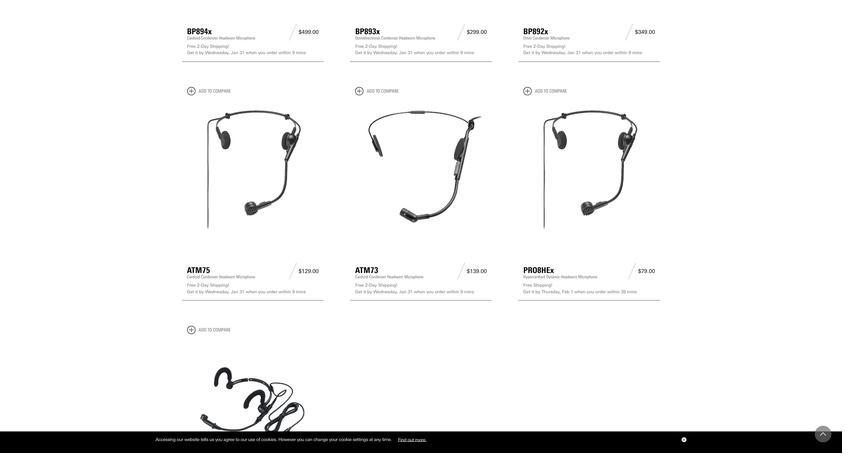 Task type: describe. For each thing, give the bounding box(es) containing it.
atm73 cardioid condenser headworn microphone
[[356, 265, 424, 279]]

2 for bp894x
[[197, 44, 200, 49]]

omni
[[524, 36, 532, 40]]

hypercardioid
[[524, 274, 546, 279]]

day for bp894x
[[201, 44, 209, 49]]

31 for bp892x
[[576, 50, 581, 55]]

pro8hex
[[524, 265, 554, 275]]

cardioid for atm75
[[187, 274, 200, 279]]

omnidirectional
[[356, 36, 381, 40]]

settings
[[353, 437, 368, 442]]

microphone for atm75
[[236, 274, 255, 279]]

atm75 cardioid condenser headworn microphone
[[187, 265, 255, 279]]

cardioid for atm73
[[356, 274, 369, 279]]

compare for atm73
[[382, 88, 399, 94]]

free down bp894x at the top left of the page
[[187, 44, 196, 49]]

headworn for pro8hex
[[561, 274, 578, 279]]

condenser for bp894x
[[201, 36, 218, 40]]

condenser for bp892x
[[533, 36, 550, 40]]

- for bp893x
[[368, 44, 370, 49]]

find
[[398, 437, 407, 442]]

atm73
[[356, 265, 379, 275]]

by down omnidirectional
[[368, 50, 372, 55]]

by down bp894x at the top left of the page
[[199, 50, 204, 55]]

- down atm73
[[368, 283, 370, 288]]

compare for atm75
[[213, 88, 231, 94]]

get inside free shipping! get it by thursday, feb 1 when you order within 39 mins
[[524, 289, 531, 294]]

9 for bp893x
[[461, 50, 463, 55]]

get down bp894x at the top left of the page
[[187, 50, 194, 55]]

to for pro8hex
[[544, 88, 549, 94]]

microphone for bp894x
[[236, 36, 255, 40]]

mins down $499.00 at the left top
[[296, 50, 306, 55]]

shipping! down the atm75 cardioid condenser headworn microphone in the bottom of the page
[[210, 283, 229, 288]]

get down atm75
[[187, 289, 194, 294]]

condenser for atm73
[[370, 274, 386, 279]]

bp893x
[[356, 27, 380, 36]]

to for atm73
[[376, 88, 380, 94]]

2 for bp893x
[[366, 44, 368, 49]]

jan down 'atm73 cardioid condenser headworn microphone'
[[400, 289, 407, 294]]

however
[[279, 437, 296, 442]]

jan down the atm75 cardioid condenser headworn microphone in the bottom of the page
[[231, 289, 238, 294]]

free down omni
[[524, 44, 533, 49]]

divider line image for bp894x
[[287, 24, 299, 40]]

31 for bp893x
[[408, 50, 413, 55]]

jan for bp893x
[[400, 50, 407, 55]]

to for atm75
[[208, 88, 212, 94]]

cookies.
[[261, 437, 277, 442]]

$79.00
[[639, 268, 656, 274]]

$299.00
[[467, 29, 487, 35]]

$139.00
[[467, 268, 487, 274]]

by down atm73
[[368, 289, 372, 294]]

by down atm75
[[199, 289, 204, 294]]

bp894x
[[187, 27, 212, 36]]

add to compare for atm75
[[199, 88, 231, 94]]

bp894x cardioid condenser headworn microphone
[[187, 27, 255, 40]]

$349.00
[[636, 29, 656, 35]]

divider line image for atm73
[[456, 263, 467, 279]]

divider line image for pro8hex
[[627, 263, 639, 279]]

headworn for bp893x
[[399, 36, 416, 40]]

bp893x omnidirectional condenser headworn microphone
[[356, 27, 436, 40]]

find out more.
[[398, 437, 427, 442]]

9 for bp894x
[[293, 50, 295, 55]]

dynamic
[[547, 274, 560, 279]]

shipping! down 'atm73 cardioid condenser headworn microphone'
[[379, 283, 398, 288]]

headworn for atm73
[[387, 274, 404, 279]]

condenser for atm75
[[201, 274, 218, 279]]

bp892x
[[524, 27, 549, 36]]

cross image
[[683, 439, 686, 441]]

mins down $139.00
[[465, 289, 474, 294]]

add to compare for atm73
[[367, 88, 399, 94]]

divider line image for bp893x
[[456, 24, 467, 40]]

compare for pro8hex
[[550, 88, 568, 94]]

free inside free shipping! get it by thursday, feb 1 when you order within 39 mins
[[524, 283, 533, 288]]

mins inside free shipping! get it by thursday, feb 1 when you order within 39 mins
[[628, 289, 638, 294]]

free 2 -day shipping! get it by wednesday, jan 31 when you order within 9 mins for bp894x
[[187, 44, 306, 55]]

2 down atm75
[[197, 283, 200, 288]]

within inside free shipping! get it by thursday, feb 1 when you order within 39 mins
[[608, 289, 620, 294]]

add to compare button for atm75
[[187, 87, 231, 95]]

at889cw image
[[187, 340, 319, 453]]

get down omnidirectional
[[356, 50, 363, 55]]

atm75 image
[[187, 101, 319, 232]]

it down omnidirectional
[[364, 50, 366, 55]]

9 for bp892x
[[629, 50, 632, 55]]

can
[[306, 437, 313, 442]]

get down omni
[[524, 50, 531, 55]]

add for atm73
[[367, 88, 375, 94]]



Task type: locate. For each thing, give the bounding box(es) containing it.
microphone inside the atm75 cardioid condenser headworn microphone
[[236, 274, 255, 279]]

feb
[[563, 289, 570, 294]]

headworn inside the bp894x cardioid condenser headworn microphone
[[219, 36, 235, 40]]

mins right the 39
[[628, 289, 638, 294]]

wednesday, down bp892x omni condenser microphone
[[542, 50, 567, 55]]

our
[[177, 437, 183, 442], [241, 437, 247, 442]]

by
[[199, 50, 204, 55], [368, 50, 372, 55], [536, 50, 541, 55], [199, 289, 204, 294], [368, 289, 372, 294], [536, 289, 541, 294]]

any
[[374, 437, 381, 442]]

it inside free shipping! get it by thursday, feb 1 when you order within 39 mins
[[532, 289, 535, 294]]

wednesday, down the bp894x cardioid condenser headworn microphone
[[205, 50, 230, 55]]

more.
[[415, 437, 427, 442]]

it down atm73
[[364, 289, 366, 294]]

jan down the bp894x cardioid condenser headworn microphone
[[231, 50, 238, 55]]

condenser inside 'atm73 cardioid condenser headworn microphone'
[[370, 274, 386, 279]]

headworn for atm75
[[219, 274, 235, 279]]

our left use
[[241, 437, 247, 442]]

it down hypercardioid
[[532, 289, 535, 294]]

31
[[240, 50, 245, 55], [408, 50, 413, 55], [576, 50, 581, 55], [240, 289, 245, 294], [408, 289, 413, 294]]

use
[[248, 437, 255, 442]]

wednesday, down the atm75 cardioid condenser headworn microphone in the bottom of the page
[[205, 289, 230, 294]]

shipping! down the bp894x cardioid condenser headworn microphone
[[210, 44, 229, 49]]

headworn for bp894x
[[219, 36, 235, 40]]

when inside free shipping! get it by thursday, feb 1 when you order within 39 mins
[[575, 289, 586, 294]]

day down atm73
[[370, 283, 377, 288]]

us
[[210, 437, 214, 442]]

wednesday,
[[205, 50, 230, 55], [374, 50, 398, 55], [542, 50, 567, 55], [205, 289, 230, 294], [374, 289, 398, 294]]

within
[[279, 50, 291, 55], [447, 50, 460, 55], [615, 50, 628, 55], [279, 289, 291, 294], [447, 289, 460, 294], [608, 289, 620, 294]]

$499.00
[[299, 29, 319, 35]]

- down omnidirectional
[[368, 44, 370, 49]]

wednesday, down 'atm73 cardioid condenser headworn microphone'
[[374, 289, 398, 294]]

microphone inside bp893x omnidirectional condenser headworn microphone
[[417, 36, 436, 40]]

shipping!
[[210, 44, 229, 49], [379, 44, 398, 49], [547, 44, 566, 49], [210, 283, 229, 288], [379, 283, 398, 288], [534, 283, 553, 288]]

get down hypercardioid
[[524, 289, 531, 294]]

out
[[408, 437, 414, 442]]

you
[[258, 50, 266, 55], [427, 50, 434, 55], [595, 50, 602, 55], [258, 289, 266, 294], [427, 289, 434, 294], [587, 289, 595, 294], [215, 437, 223, 442], [297, 437, 304, 442]]

add for pro8hex
[[536, 88, 543, 94]]

1 our from the left
[[177, 437, 183, 442]]

add to compare button
[[187, 87, 231, 95], [356, 87, 399, 95], [524, 87, 568, 95], [187, 326, 231, 334]]

2 for bp892x
[[534, 44, 536, 49]]

to
[[208, 88, 212, 94], [376, 88, 380, 94], [544, 88, 549, 94], [208, 327, 212, 333], [236, 437, 240, 442]]

condenser for bp893x
[[382, 36, 398, 40]]

jan for bp892x
[[568, 50, 575, 55]]

agree
[[224, 437, 235, 442]]

condenser inside the bp894x cardioid condenser headworn microphone
[[201, 36, 218, 40]]

1
[[571, 289, 574, 294]]

microphone inside pro8hex hypercardioid dynamic headworn microphone
[[579, 274, 598, 279]]

get down atm73
[[356, 289, 363, 294]]

arrow up image
[[821, 431, 827, 437]]

condenser inside bp892x omni condenser microphone
[[533, 36, 550, 40]]

free down hypercardioid
[[524, 283, 533, 288]]

free down atm75
[[187, 283, 196, 288]]

order inside free shipping! get it by thursday, feb 1 when you order within 39 mins
[[596, 289, 607, 294]]

day down omnidirectional
[[370, 44, 377, 49]]

compare
[[213, 88, 231, 94], [382, 88, 399, 94], [550, 88, 568, 94], [213, 327, 231, 333]]

order
[[267, 50, 278, 55], [435, 50, 446, 55], [604, 50, 614, 55], [267, 289, 278, 294], [435, 289, 446, 294], [596, 289, 607, 294]]

microphone inside bp892x omni condenser microphone
[[551, 36, 570, 40]]

accessing
[[156, 437, 176, 442]]

mins
[[296, 50, 306, 55], [465, 50, 474, 55], [633, 50, 643, 55], [296, 289, 306, 294], [465, 289, 474, 294], [628, 289, 638, 294]]

wednesday, for bp893x
[[374, 50, 398, 55]]

your
[[329, 437, 338, 442]]

2 down bp892x
[[534, 44, 536, 49]]

at
[[369, 437, 373, 442]]

bp892x omni condenser microphone
[[524, 27, 570, 40]]

free 2 -day shipping! get it by wednesday, jan 31 when you order within 9 mins
[[187, 44, 306, 55], [356, 44, 474, 55], [524, 44, 643, 55], [187, 283, 306, 294], [356, 283, 474, 294]]

pro8hex image
[[524, 101, 656, 232]]

day down atm75
[[201, 283, 209, 288]]

free down atm73
[[356, 283, 364, 288]]

day down bp892x omni condenser microphone
[[538, 44, 546, 49]]

by down bp892x omni condenser microphone
[[536, 50, 541, 55]]

free shipping! get it by thursday, feb 1 when you order within 39 mins
[[524, 283, 638, 294]]

microphone inside 'atm73 cardioid condenser headworn microphone'
[[405, 274, 424, 279]]

shipping! inside free shipping! get it by thursday, feb 1 when you order within 39 mins
[[534, 283, 553, 288]]

of
[[256, 437, 260, 442]]

add to compare for pro8hex
[[536, 88, 568, 94]]

mins down the $349.00
[[633, 50, 643, 55]]

9
[[293, 50, 295, 55], [461, 50, 463, 55], [629, 50, 632, 55], [293, 289, 295, 294], [461, 289, 463, 294]]

2 down omnidirectional
[[366, 44, 368, 49]]

time.
[[382, 437, 392, 442]]

pro8hex hypercardioid dynamic headworn microphone
[[524, 265, 598, 279]]

add to compare
[[199, 88, 231, 94], [367, 88, 399, 94], [536, 88, 568, 94], [199, 327, 231, 333]]

headworn inside pro8hex hypercardioid dynamic headworn microphone
[[561, 274, 578, 279]]

add for atm75
[[199, 88, 207, 94]]

when
[[246, 50, 257, 55], [414, 50, 425, 55], [583, 50, 594, 55], [246, 289, 257, 294], [414, 289, 425, 294], [575, 289, 586, 294]]

wednesday, down bp893x omnidirectional condenser headworn microphone
[[374, 50, 398, 55]]

mins down $299.00
[[465, 50, 474, 55]]

day down bp894x at the top left of the page
[[201, 44, 209, 49]]

it down atm75
[[195, 289, 198, 294]]

our left the website
[[177, 437, 183, 442]]

cardioid for bp894x
[[187, 36, 200, 40]]

microphone for bp893x
[[417, 36, 436, 40]]

headworn inside 'atm73 cardioid condenser headworn microphone'
[[387, 274, 404, 279]]

headworn inside bp893x omnidirectional condenser headworn microphone
[[399, 36, 416, 40]]

condenser inside the atm75 cardioid condenser headworn microphone
[[201, 274, 218, 279]]

change
[[314, 437, 328, 442]]

it down bp894x at the top left of the page
[[195, 50, 198, 55]]

atm73 image
[[356, 101, 487, 232]]

cardioid inside the bp894x cardioid condenser headworn microphone
[[187, 36, 200, 40]]

condenser inside bp893x omnidirectional condenser headworn microphone
[[382, 36, 398, 40]]

microphone
[[236, 36, 255, 40], [417, 36, 436, 40], [551, 36, 570, 40], [236, 274, 255, 279], [405, 274, 424, 279], [579, 274, 598, 279]]

day
[[201, 44, 209, 49], [370, 44, 377, 49], [538, 44, 546, 49], [201, 283, 209, 288], [370, 283, 377, 288]]

- down bp892x
[[536, 44, 538, 49]]

cardioid
[[187, 36, 200, 40], [187, 274, 200, 279], [356, 274, 369, 279]]

add
[[199, 88, 207, 94], [367, 88, 375, 94], [536, 88, 543, 94], [199, 327, 207, 333]]

wednesday, for bp892x
[[542, 50, 567, 55]]

jan
[[231, 50, 238, 55], [400, 50, 407, 55], [568, 50, 575, 55], [231, 289, 238, 294], [400, 289, 407, 294]]

it down omni
[[532, 50, 535, 55]]

divider line image for bp892x
[[624, 24, 636, 40]]

day for bp893x
[[370, 44, 377, 49]]

by left thursday,
[[536, 289, 541, 294]]

day for bp892x
[[538, 44, 546, 49]]

add to compare button for atm73
[[356, 87, 399, 95]]

free 2 -day shipping! get it by wednesday, jan 31 when you order within 9 mins for bp893x
[[356, 44, 474, 55]]

you inside free shipping! get it by thursday, feb 1 when you order within 39 mins
[[587, 289, 595, 294]]

shipping! down bp893x omnidirectional condenser headworn microphone
[[379, 44, 398, 49]]

- down atm75
[[200, 283, 201, 288]]

by inside free shipping! get it by thursday, feb 1 when you order within 39 mins
[[536, 289, 541, 294]]

headworn
[[219, 36, 235, 40], [399, 36, 416, 40], [219, 274, 235, 279], [387, 274, 404, 279], [561, 274, 578, 279]]

$129.00
[[299, 268, 319, 274]]

2 down bp894x at the top left of the page
[[197, 44, 200, 49]]

jan for bp894x
[[231, 50, 238, 55]]

- for bp894x
[[200, 44, 201, 49]]

divider line image
[[287, 24, 299, 40], [456, 24, 467, 40], [624, 24, 636, 40], [287, 263, 299, 279], [456, 263, 467, 279], [627, 263, 639, 279]]

website
[[184, 437, 200, 442]]

free
[[187, 44, 196, 49], [356, 44, 364, 49], [524, 44, 533, 49], [187, 283, 196, 288], [356, 283, 364, 288], [524, 283, 533, 288]]

tells
[[201, 437, 209, 442]]

add to compare button for pro8hex
[[524, 87, 568, 95]]

- for bp892x
[[536, 44, 538, 49]]

31 for bp894x
[[240, 50, 245, 55]]

2
[[197, 44, 200, 49], [366, 44, 368, 49], [534, 44, 536, 49], [197, 283, 200, 288], [366, 283, 368, 288]]

divider line image for atm75
[[287, 263, 299, 279]]

shipping! up thursday,
[[534, 283, 553, 288]]

accessing our website tells us you agree to our use of cookies. however you can change your cookie settings at any time.
[[156, 437, 393, 442]]

condenser
[[201, 36, 218, 40], [382, 36, 398, 40], [533, 36, 550, 40], [201, 274, 218, 279], [370, 274, 386, 279]]

microphone inside the bp894x cardioid condenser headworn microphone
[[236, 36, 255, 40]]

mins down $129.00
[[296, 289, 306, 294]]

cookie
[[339, 437, 352, 442]]

2 our from the left
[[241, 437, 247, 442]]

microphone for pro8hex
[[579, 274, 598, 279]]

free 2 -day shipping! get it by wednesday, jan 31 when you order within 9 mins for bp892x
[[524, 44, 643, 55]]

get
[[187, 50, 194, 55], [356, 50, 363, 55], [524, 50, 531, 55], [187, 289, 194, 294], [356, 289, 363, 294], [524, 289, 531, 294]]

microphone for atm73
[[405, 274, 424, 279]]

jan down bp893x omnidirectional condenser headworn microphone
[[400, 50, 407, 55]]

39
[[622, 289, 627, 294]]

cardioid inside 'atm73 cardioid condenser headworn microphone'
[[356, 274, 369, 279]]

-
[[200, 44, 201, 49], [368, 44, 370, 49], [536, 44, 538, 49], [200, 283, 201, 288], [368, 283, 370, 288]]

atm75
[[187, 265, 210, 275]]

free down omnidirectional
[[356, 44, 364, 49]]

headworn inside the atm75 cardioid condenser headworn microphone
[[219, 274, 235, 279]]

jan down bp892x omni condenser microphone
[[568, 50, 575, 55]]

find out more. link
[[393, 434, 432, 445]]

2 down atm73
[[366, 283, 368, 288]]

- down bp894x at the top left of the page
[[200, 44, 201, 49]]

it
[[195, 50, 198, 55], [364, 50, 366, 55], [532, 50, 535, 55], [195, 289, 198, 294], [364, 289, 366, 294], [532, 289, 535, 294]]

shipping! down bp892x omni condenser microphone
[[547, 44, 566, 49]]

cardioid inside the atm75 cardioid condenser headworn microphone
[[187, 274, 200, 279]]

0 horizontal spatial our
[[177, 437, 183, 442]]

1 horizontal spatial our
[[241, 437, 247, 442]]

thursday,
[[542, 289, 561, 294]]

wednesday, for bp894x
[[205, 50, 230, 55]]



Task type: vqa. For each thing, say whether or not it's contained in the screenshot.
year
no



